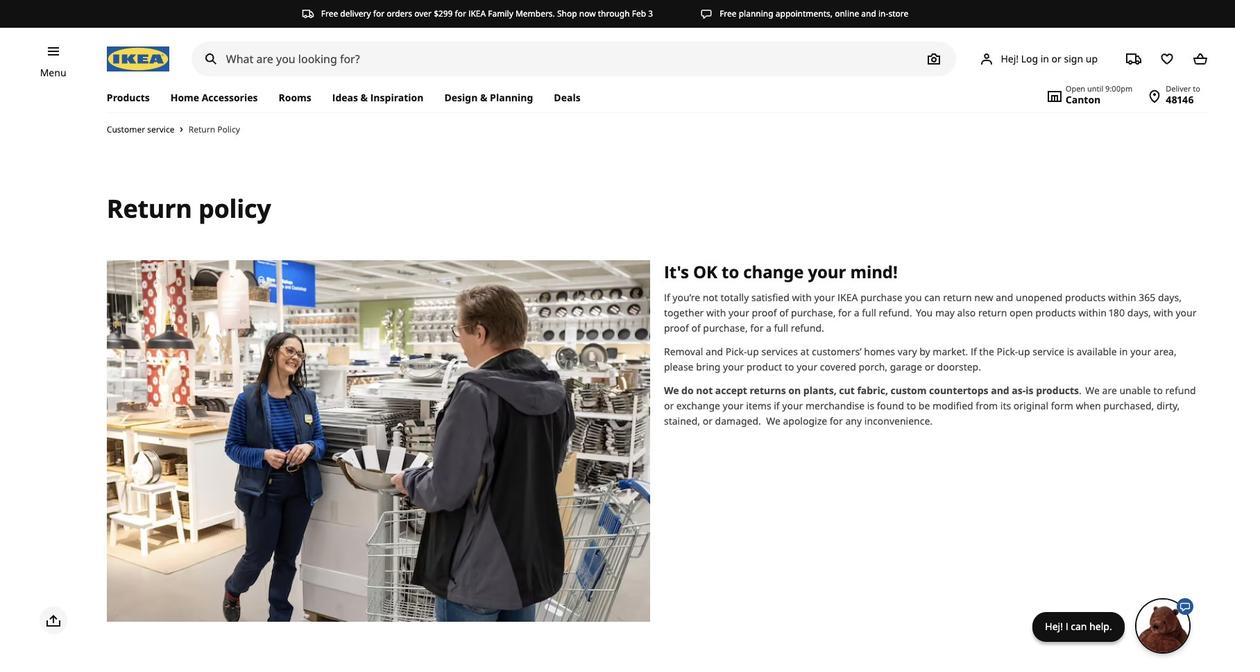Task type: describe. For each thing, give the bounding box(es) containing it.
from
[[976, 399, 998, 412]]

design
[[445, 91, 478, 104]]

if
[[774, 399, 780, 412]]

market.
[[933, 345, 969, 358]]

shop
[[557, 8, 577, 19]]

return new
[[944, 291, 994, 304]]

1 pick- from the left
[[726, 345, 747, 358]]

your down accept
[[723, 399, 744, 412]]

0 vertical spatial proof
[[752, 306, 777, 319]]

the
[[980, 345, 995, 358]]

on
[[789, 384, 801, 397]]

plants,
[[804, 384, 837, 397]]

customer
[[107, 124, 145, 136]]

any
[[846, 414, 862, 427]]

return
[[979, 306, 1008, 319]]

online
[[835, 8, 860, 19]]

service inside removal and pick-up services at customers' homes vary by market. if the pick-up service is available in your area, please bring your product to your covered porch, garage or doorstep.
[[1033, 345, 1065, 358]]

not for do
[[697, 384, 713, 397]]

your left area,
[[1131, 345, 1152, 358]]

1 vertical spatial refund.
[[791, 321, 825, 334]]

1 horizontal spatial of
[[780, 306, 789, 319]]

product
[[747, 360, 783, 373]]

1 horizontal spatial with
[[792, 291, 812, 304]]

exchange
[[677, 399, 721, 412]]

deals
[[554, 91, 581, 104]]

rooms
[[279, 91, 312, 104]]

through
[[598, 8, 630, 19]]

9:00pm
[[1106, 83, 1133, 94]]

canton
[[1066, 93, 1101, 106]]

hej! for hej! log in or sign up
[[1001, 52, 1019, 65]]

0 vertical spatial in
[[1041, 52, 1050, 65]]

available
[[1077, 345, 1117, 358]]

hej! log in or sign up
[[1001, 52, 1098, 65]]

also
[[958, 306, 976, 319]]

is inside removal and pick-up services at customers' homes vary by market. if the pick-up service is available in your area, please bring your product to your covered porch, garage or doorstep.
[[1068, 345, 1075, 358]]

.  we are unable to refund or exchange your items if your merchandise is found to be modified from its original form when purchased, dirty, stained, or damaged.  we apologize for any inconvenience.
[[664, 384, 1197, 427]]

inspiration
[[371, 91, 424, 104]]

deliver to 48146
[[1167, 83, 1201, 106]]

free for free delivery for orders over $299 for ikea family members. shop now through feb 3
[[321, 8, 338, 19]]

1 vertical spatial proof
[[664, 321, 689, 334]]

its
[[1001, 399, 1012, 412]]

or inside hej! log in or sign up link
[[1052, 52, 1062, 65]]

menu button
[[40, 65, 66, 81]]

and up its
[[992, 384, 1010, 397]]

home accessories
[[171, 91, 258, 104]]

0 vertical spatial days,
[[1159, 291, 1182, 304]]

found
[[877, 399, 905, 412]]

policy
[[199, 192, 271, 226]]

is inside .  we are unable to refund or exchange your items if your merchandise is found to be modified from its original form when purchased, dirty, stained, or damaged.  we apologize for any inconvenience.
[[868, 399, 875, 412]]

0 horizontal spatial with
[[707, 306, 726, 319]]

ok
[[694, 260, 718, 283]]

for inside .  we are unable to refund or exchange your items if your merchandise is found to be modified from its original form when purchased, dirty, stained, or damaged.  we apologize for any inconvenience.
[[830, 414, 843, 427]]

return for return policy
[[107, 192, 192, 226]]

original
[[1014, 399, 1049, 412]]

hej! i can help.
[[1046, 620, 1113, 633]]

returns
[[750, 384, 786, 397]]

refund
[[1166, 384, 1197, 397]]

be
[[919, 399, 931, 412]]

store
[[889, 8, 909, 19]]

or down exchange
[[703, 414, 713, 427]]

unopened products
[[1016, 291, 1106, 304]]

free planning appointments, online and in-store
[[720, 8, 909, 19]]

for right $299
[[455, 8, 466, 19]]

delivery
[[340, 8, 371, 19]]

please
[[664, 360, 694, 373]]

deliver
[[1167, 83, 1192, 94]]

2 pick- from the left
[[997, 345, 1019, 358]]

to inside deliver to 48146
[[1194, 83, 1201, 94]]

area,
[[1154, 345, 1177, 358]]

or up stained,
[[664, 399, 674, 412]]

purchased,
[[1104, 399, 1155, 412]]

accept
[[716, 384, 748, 397]]

for up services at the bottom
[[751, 321, 764, 334]]

open
[[1010, 306, 1034, 319]]

at
[[801, 345, 810, 358]]

0 vertical spatial a
[[854, 306, 860, 319]]

do
[[682, 384, 694, 397]]

free for free planning appointments, online and in-store
[[720, 8, 737, 19]]

customer service link
[[107, 124, 175, 136]]

ideas & inspiration link
[[322, 83, 434, 112]]

are
[[1103, 384, 1118, 397]]

$299
[[434, 8, 453, 19]]

1 vertical spatial is
[[1026, 384, 1034, 397]]

you
[[906, 291, 922, 304]]

doorstep.
[[938, 360, 982, 373]]

1 vertical spatial products
[[1037, 384, 1080, 397]]

your down on
[[783, 399, 804, 412]]

48146
[[1167, 93, 1195, 106]]

homes
[[865, 345, 896, 358]]

365
[[1139, 291, 1156, 304]]

your down at
[[797, 360, 818, 373]]

hej! i can help. button
[[1033, 598, 1194, 654]]

1 horizontal spatial we
[[767, 414, 781, 427]]

bring
[[696, 360, 721, 373]]

stained,
[[664, 414, 701, 427]]

products
[[107, 91, 150, 104]]

design & planning link
[[434, 83, 544, 112]]

fabric,
[[858, 384, 889, 397]]

by
[[920, 345, 931, 358]]

sign
[[1065, 52, 1084, 65]]



Task type: locate. For each thing, give the bounding box(es) containing it.
0 vertical spatial return
[[189, 123, 215, 135]]

in inside removal and pick-up services at customers' homes vary by market. if the pick-up service is available in your area, please bring your product to your covered porch, garage or doorstep.
[[1120, 345, 1129, 358]]

1 horizontal spatial free
[[720, 8, 737, 19]]

days, right '365'
[[1159, 291, 1182, 304]]

0 vertical spatial purchase,
[[791, 306, 836, 319]]

ikea logotype, go to start page image
[[107, 47, 169, 72]]

2 horizontal spatial up
[[1086, 52, 1098, 65]]

pick-
[[726, 345, 747, 358], [997, 345, 1019, 358]]

we for are
[[1086, 384, 1100, 397]]

& right ideas in the left of the page
[[361, 91, 368, 104]]

and inside "link"
[[862, 8, 877, 19]]

1 horizontal spatial pick-
[[997, 345, 1019, 358]]

proof
[[752, 306, 777, 319], [664, 321, 689, 334]]

service
[[147, 124, 175, 136], [1033, 345, 1065, 358]]

0 horizontal spatial within
[[1079, 306, 1107, 319]]

hej! for hej! i can help.
[[1046, 620, 1064, 633]]

0 vertical spatial if
[[664, 291, 670, 304]]

countertops
[[930, 384, 989, 397]]

0 horizontal spatial free
[[321, 8, 338, 19]]

policy
[[217, 123, 240, 135]]

products down unopened products
[[1036, 306, 1077, 319]]

0 horizontal spatial pick-
[[726, 345, 747, 358]]

if you're not totally satisfied with your ikea purchase you can return new and unopened products within 365 days, together with your proof of purchase, for a full refund.  you may also return open products within 180 days, with your proof of purchase, for a full refund.
[[664, 291, 1197, 334]]

0 vertical spatial is
[[1068, 345, 1075, 358]]

feb
[[632, 8, 646, 19]]

not inside if you're not totally satisfied with your ikea purchase you can return new and unopened products within 365 days, together with your proof of purchase, for a full refund.  you may also return open products within 180 days, with your proof of purchase, for a full refund.
[[703, 291, 718, 304]]

0 horizontal spatial is
[[868, 399, 875, 412]]

proof down satisfied at top
[[752, 306, 777, 319]]

1 vertical spatial not
[[697, 384, 713, 397]]

is up original
[[1026, 384, 1034, 397]]

you're
[[673, 291, 701, 304]]

apologize
[[783, 414, 828, 427]]

1 horizontal spatial up
[[1019, 345, 1031, 358]]

to left be
[[907, 399, 917, 412]]

is down we do not accept returns on plants, cut fabric, custom countertops and as-is products
[[868, 399, 875, 412]]

as-
[[1012, 384, 1026, 397]]

return for return policy
[[189, 123, 215, 135]]

1 vertical spatial days,
[[1128, 306, 1152, 319]]

1 vertical spatial can
[[1071, 620, 1088, 633]]

products link
[[107, 83, 160, 112]]

None search field
[[192, 42, 957, 76]]

& inside 'link'
[[480, 91, 488, 104]]

planning
[[490, 91, 533, 104]]

to inside removal and pick-up services at customers' homes vary by market. if the pick-up service is available in your area, please bring your product to your covered porch, garage or doorstep.
[[785, 360, 795, 373]]

free
[[321, 8, 338, 19], [720, 8, 737, 19]]

and left "in-"
[[862, 8, 877, 19]]

full down purchase on the top right
[[862, 306, 877, 319]]

1 vertical spatial purchase,
[[704, 321, 748, 334]]

rooms link
[[268, 83, 322, 112]]

0 vertical spatial service
[[147, 124, 175, 136]]

with right satisfied at top
[[792, 291, 812, 304]]

ikea for family
[[469, 8, 486, 19]]

service down open
[[1033, 345, 1065, 358]]

purchase, down 'totally'
[[704, 321, 748, 334]]

1 & from the left
[[361, 91, 368, 104]]

a
[[854, 306, 860, 319], [767, 321, 772, 334]]

& for design
[[480, 91, 488, 104]]

1 horizontal spatial if
[[971, 345, 977, 358]]

ikea
[[469, 8, 486, 19], [838, 291, 858, 304]]

products up 'form' on the right bottom of page
[[1037, 384, 1080, 397]]

0 vertical spatial not
[[703, 291, 718, 304]]

i
[[1066, 620, 1069, 633]]

free delivery for orders over $299 for ikea family members. shop now through feb 3 link
[[302, 8, 653, 20]]

inconvenience.
[[865, 414, 933, 427]]

may
[[936, 306, 955, 319]]

merchandise
[[806, 399, 865, 412]]

garage
[[891, 360, 923, 373]]

services
[[762, 345, 798, 358]]

pick- right the
[[997, 345, 1019, 358]]

0 horizontal spatial service
[[147, 124, 175, 136]]

is left the available
[[1068, 345, 1075, 358]]

1 horizontal spatial within
[[1109, 291, 1137, 304]]

refund.
[[879, 306, 913, 319], [791, 321, 825, 334]]

pick- up product at right bottom
[[726, 345, 747, 358]]

1 vertical spatial a
[[767, 321, 772, 334]]

up up product at right bottom
[[747, 345, 759, 358]]

can right i
[[1071, 620, 1088, 633]]

and inside removal and pick-up services at customers' homes vary by market. if the pick-up service is available in your area, please bring your product to your covered porch, garage or doorstep.
[[706, 345, 724, 358]]

your down 'totally'
[[729, 306, 750, 319]]

2 horizontal spatial we
[[1086, 384, 1100, 397]]

full up services at the bottom
[[774, 321, 789, 334]]

0 horizontal spatial of
[[692, 321, 701, 334]]

proof down together
[[664, 321, 689, 334]]

we up when
[[1086, 384, 1100, 397]]

full
[[862, 306, 877, 319], [774, 321, 789, 334]]

products inside if you're not totally satisfied with your ikea purchase you can return new and unopened products within 365 days, together with your proof of purchase, for a full refund.  you may also return open products within 180 days, with your proof of purchase, for a full refund.
[[1036, 306, 1077, 319]]

customers'
[[812, 345, 862, 358]]

home
[[171, 91, 199, 104]]

1 vertical spatial ikea
[[838, 291, 858, 304]]

0 vertical spatial of
[[780, 306, 789, 319]]

if left the
[[971, 345, 977, 358]]

return
[[189, 123, 215, 135], [107, 192, 192, 226]]

1 vertical spatial hej!
[[1046, 620, 1064, 633]]

or left sign
[[1052, 52, 1062, 65]]

to
[[1194, 83, 1201, 94], [722, 260, 739, 283], [785, 360, 795, 373], [1154, 384, 1164, 397], [907, 399, 917, 412]]

1 horizontal spatial hej!
[[1046, 620, 1064, 633]]

& right design
[[480, 91, 488, 104]]

0 horizontal spatial we
[[664, 384, 679, 397]]

if
[[664, 291, 670, 304], [971, 345, 977, 358]]

1 horizontal spatial service
[[1033, 345, 1065, 358]]

within left 180
[[1079, 306, 1107, 319]]

1 horizontal spatial full
[[862, 306, 877, 319]]

ikea left family
[[469, 8, 486, 19]]

0 horizontal spatial can
[[925, 291, 941, 304]]

satisfied
[[752, 291, 790, 304]]

ikea for purchase
[[838, 291, 858, 304]]

in right the available
[[1120, 345, 1129, 358]]

days, down '365'
[[1128, 306, 1152, 319]]

your up area,
[[1176, 306, 1197, 319]]

mind!
[[851, 260, 898, 283]]

up
[[1086, 52, 1098, 65], [747, 345, 759, 358], [1019, 345, 1031, 358]]

your
[[809, 260, 847, 283], [815, 291, 836, 304], [729, 306, 750, 319], [1176, 306, 1197, 319], [1131, 345, 1152, 358], [723, 360, 744, 373], [797, 360, 818, 373], [723, 399, 744, 412], [783, 399, 804, 412]]

orders
[[387, 8, 412, 19]]

0 vertical spatial hej!
[[1001, 52, 1019, 65]]

1 horizontal spatial proof
[[752, 306, 777, 319]]

0 horizontal spatial in
[[1041, 52, 1050, 65]]

planning
[[739, 8, 774, 19]]

purchase, up at
[[791, 306, 836, 319]]

1 horizontal spatial in
[[1120, 345, 1129, 358]]

1 horizontal spatial purchase,
[[791, 306, 836, 319]]

together
[[664, 306, 704, 319]]

your up accept
[[723, 360, 744, 373]]

up right sign
[[1086, 52, 1098, 65]]

can inside hej! i can help. button
[[1071, 620, 1088, 633]]

it's ok to change your mind!
[[664, 260, 902, 283]]

0 horizontal spatial refund.
[[791, 321, 825, 334]]

for down merchandise
[[830, 414, 843, 427]]

purchase,
[[791, 306, 836, 319], [704, 321, 748, 334]]

in
[[1041, 52, 1050, 65], [1120, 345, 1129, 358]]

2 free from the left
[[720, 8, 737, 19]]

3
[[649, 8, 653, 19]]

to up dirty, at the right bottom of the page
[[1154, 384, 1164, 397]]

customer service
[[107, 124, 175, 136]]

we for do
[[664, 384, 679, 397]]

to right "deliver"
[[1194, 83, 1201, 94]]

1 horizontal spatial a
[[854, 306, 860, 319]]

0 vertical spatial can
[[925, 291, 941, 304]]

0 vertical spatial refund.
[[879, 306, 913, 319]]

2 & from the left
[[480, 91, 488, 104]]

is
[[1068, 345, 1075, 358], [1026, 384, 1034, 397], [868, 399, 875, 412]]

not right "you're"
[[703, 291, 718, 304]]

of down satisfied at top
[[780, 306, 789, 319]]

1 vertical spatial of
[[692, 321, 701, 334]]

0 horizontal spatial days,
[[1128, 306, 1152, 319]]

deals link
[[544, 83, 591, 112]]

1 vertical spatial if
[[971, 345, 977, 358]]

of down together
[[692, 321, 701, 334]]

home accessories link
[[160, 83, 268, 112]]

can inside if you're not totally satisfied with your ikea purchase you can return new and unopened products within 365 days, together with your proof of purchase, for a full refund.  you may also return open products within 180 days, with your proof of purchase, for a full refund.
[[925, 291, 941, 304]]

change
[[744, 260, 804, 283]]

return policy
[[107, 192, 271, 226]]

180
[[1110, 306, 1126, 319]]

open
[[1066, 83, 1086, 94]]

open until 9:00pm canton
[[1066, 83, 1133, 106]]

1 vertical spatial service
[[1033, 345, 1065, 358]]

within up 180
[[1109, 291, 1137, 304]]

to down services at the bottom
[[785, 360, 795, 373]]

0 horizontal spatial up
[[747, 345, 759, 358]]

not up exchange
[[697, 384, 713, 397]]

&
[[361, 91, 368, 104], [480, 91, 488, 104]]

1 vertical spatial in
[[1120, 345, 1129, 358]]

0 horizontal spatial a
[[767, 321, 772, 334]]

removal
[[664, 345, 704, 358]]

if inside if you're not totally satisfied with your ikea purchase you can return new and unopened products within 365 days, together with your proof of purchase, for a full refund.  you may also return open products within 180 days, with your proof of purchase, for a full refund.
[[664, 291, 670, 304]]

2 horizontal spatial with
[[1154, 306, 1174, 319]]

ideas
[[332, 91, 358, 104]]

help.
[[1090, 620, 1113, 633]]

log
[[1022, 52, 1039, 65]]

service right customer
[[147, 124, 175, 136]]

hej! left i
[[1046, 620, 1064, 633]]

with
[[792, 291, 812, 304], [707, 306, 726, 319], [1154, 306, 1174, 319]]

and inside if you're not totally satisfied with your ikea purchase you can return new and unopened products within 365 days, together with your proof of purchase, for a full refund.  you may also return open products within 180 days, with your proof of purchase, for a full refund.
[[996, 291, 1014, 304]]

removal and pick-up services at customers' homes vary by market. if the pick-up service is available in your area, please bring your product to your covered porch, garage or doorstep.
[[664, 345, 1177, 373]]

ikea inside if you're not totally satisfied with your ikea purchase you can return new and unopened products within 365 days, together with your proof of purchase, for a full refund.  you may also return open products within 180 days, with your proof of purchase, for a full refund.
[[838, 291, 858, 304]]

0 horizontal spatial hej!
[[1001, 52, 1019, 65]]

or
[[1052, 52, 1062, 65], [925, 360, 935, 373], [664, 399, 674, 412], [703, 414, 713, 427]]

hej! inside button
[[1046, 620, 1064, 633]]

in right log
[[1041, 52, 1050, 65]]

0 vertical spatial within
[[1109, 291, 1137, 304]]

1 horizontal spatial is
[[1026, 384, 1034, 397]]

if inside removal and pick-up services at customers' homes vary by market. if the pick-up service is available in your area, please bring your product to your covered porch, garage or doorstep.
[[971, 345, 977, 358]]

with down '365'
[[1154, 306, 1174, 319]]

when
[[1076, 399, 1102, 412]]

for left the orders
[[373, 8, 385, 19]]

a up services at the bottom
[[767, 321, 772, 334]]

totally
[[721, 291, 749, 304]]

1 vertical spatial return
[[107, 192, 192, 226]]

refund. up at
[[791, 321, 825, 334]]

1 free from the left
[[321, 8, 338, 19]]

refund. down purchase on the top right
[[879, 306, 913, 319]]

0 horizontal spatial purchase,
[[704, 321, 748, 334]]

ikea left purchase on the top right
[[838, 291, 858, 304]]

Search by product text field
[[192, 42, 957, 76]]

purchase
[[861, 291, 903, 304]]

we down if
[[767, 414, 781, 427]]

0 vertical spatial products
[[1036, 306, 1077, 319]]

it's
[[664, 260, 689, 283]]

dirty,
[[1157, 399, 1180, 412]]

1 vertical spatial within
[[1079, 306, 1107, 319]]

& for ideas
[[361, 91, 368, 104]]

to right ok
[[722, 260, 739, 283]]

1 horizontal spatial &
[[480, 91, 488, 104]]

with down 'totally'
[[707, 306, 726, 319]]

0 horizontal spatial ikea
[[469, 8, 486, 19]]

if left "you're"
[[664, 291, 670, 304]]

1 horizontal spatial refund.
[[879, 306, 913, 319]]

and up return
[[996, 291, 1014, 304]]

free inside "link"
[[720, 8, 737, 19]]

and up bring
[[706, 345, 724, 358]]

now
[[580, 8, 596, 19]]

0 vertical spatial ikea
[[469, 8, 486, 19]]

1 horizontal spatial days,
[[1159, 291, 1182, 304]]

0 horizontal spatial &
[[361, 91, 368, 104]]

for up customers'
[[839, 306, 852, 319]]

can right you
[[925, 291, 941, 304]]

hej! left log
[[1001, 52, 1019, 65]]

0 horizontal spatial full
[[774, 321, 789, 334]]

modified
[[933, 399, 974, 412]]

unable
[[1120, 384, 1152, 397]]

0 horizontal spatial if
[[664, 291, 670, 304]]

up right the
[[1019, 345, 1031, 358]]

1 horizontal spatial can
[[1071, 620, 1088, 633]]

we do not accept returns on plants, cut fabric, custom countertops and as-is products
[[664, 384, 1080, 397]]

or inside removal and pick-up services at customers' homes vary by market. if the pick-up service is available in your area, please bring your product to your covered porch, garage or doorstep.
[[925, 360, 935, 373]]

or down by
[[925, 360, 935, 373]]

0 vertical spatial full
[[862, 306, 877, 319]]

hej! log in or sign up link
[[963, 45, 1115, 73]]

free left delivery
[[321, 8, 338, 19]]

0 horizontal spatial proof
[[664, 321, 689, 334]]

vary
[[898, 345, 918, 358]]

cut
[[840, 384, 855, 397]]

free left planning
[[720, 8, 737, 19]]

form
[[1052, 399, 1074, 412]]

not
[[703, 291, 718, 304], [697, 384, 713, 397]]

your down it's ok to change your mind!
[[815, 291, 836, 304]]

members.
[[516, 8, 555, 19]]

over
[[415, 8, 432, 19]]

your left mind!
[[809, 260, 847, 283]]

2 horizontal spatial is
[[1068, 345, 1075, 358]]

not for you're
[[703, 291, 718, 304]]

1 horizontal spatial ikea
[[838, 291, 858, 304]]

1 vertical spatial full
[[774, 321, 789, 334]]

2 vertical spatial is
[[868, 399, 875, 412]]

a up customers'
[[854, 306, 860, 319]]

we left do
[[664, 384, 679, 397]]



Task type: vqa. For each thing, say whether or not it's contained in the screenshot.
use on the top of page
no



